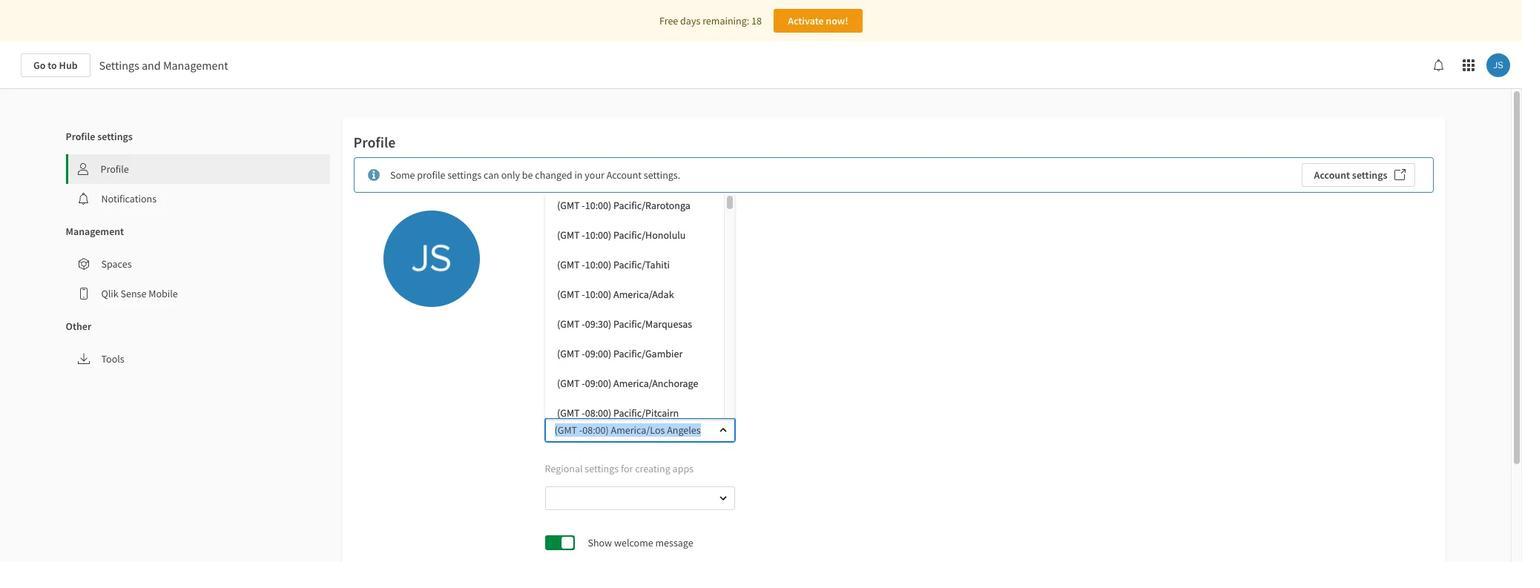 Task type: vqa. For each thing, say whether or not it's contained in the screenshot.
search
no



Task type: describe. For each thing, give the bounding box(es) containing it.
(gmt for (gmt -10:00) pacific/rarotonga
[[557, 199, 580, 212]]

(gmt -09:30) pacific/marquesas
[[557, 317, 692, 331]]

0 horizontal spatial profile
[[66, 130, 95, 143]]

close image
[[718, 426, 727, 435]]

in
[[574, 168, 583, 182]]

1 horizontal spatial profile
[[101, 162, 129, 176]]

(gmt for (gmt -08:00) pacific/pitcairn
[[557, 406, 580, 420]]

pacific/gambier
[[613, 347, 683, 360]]

settings for profile settings
[[97, 130, 133, 143]]

creating
[[635, 462, 670, 476]]

list box containing (gmt -10:00) pacific/rarotonga
[[545, 190, 735, 428]]

pacific/rarotonga
[[613, 199, 690, 212]]

pacific/tahiti
[[613, 258, 670, 271]]

10:00) for pacific/tahiti
[[585, 258, 611, 271]]

- for (gmt -08:00) pacific/pitcairn
[[582, 406, 585, 420]]

pacific/pitcairn
[[613, 406, 679, 420]]

- for (gmt -10:00) pacific/tahiti
[[582, 258, 585, 271]]

be
[[522, 168, 533, 182]]

qlik
[[101, 287, 118, 300]]

and
[[142, 58, 161, 73]]

profile link
[[68, 154, 330, 184]]

your
[[585, 168, 604, 182]]

settings
[[99, 58, 139, 73]]

(gmt for (gmt -09:00) america/anchorage
[[557, 377, 580, 390]]

welcome
[[614, 537, 653, 550]]

09:30)
[[585, 317, 611, 331]]

tools link
[[66, 344, 330, 374]]

email
[[545, 269, 569, 283]]

apps
[[672, 462, 694, 476]]

regional
[[545, 462, 583, 476]]

name
[[545, 213, 571, 226]]

zone
[[569, 394, 590, 407]]

only
[[501, 168, 520, 182]]

profile
[[417, 168, 445, 182]]

time zone
[[545, 394, 590, 407]]

account settings
[[1314, 168, 1387, 182]]

changed
[[535, 168, 572, 182]]

10:00) for pacific/rarotonga
[[585, 199, 611, 212]]

name jacob simon
[[545, 213, 609, 248]]

go to hub
[[33, 59, 78, 72]]

days
[[680, 14, 700, 27]]

free days remaining: 18
[[659, 14, 762, 27]]

show welcome message
[[588, 537, 693, 550]]

notifications link
[[66, 184, 330, 214]]

(gmt for (gmt -10:00) pacific/honolulu
[[557, 228, 580, 242]]

qlik sense mobile link
[[66, 279, 330, 309]]

10:00) for america/adak
[[585, 288, 611, 301]]

- for (gmt -09:00) pacific/gambier
[[582, 347, 585, 360]]

spaces link
[[66, 249, 330, 279]]

(gmt -10:00) pacific/honolulu
[[557, 228, 686, 242]]

regional settings for creating apps
[[545, 462, 694, 476]]

(gmt for (gmt -09:30) pacific/marquesas
[[557, 317, 580, 331]]

account settings link
[[1302, 163, 1415, 187]]

email simonjacob477@gmail.com
[[545, 269, 682, 304]]

spaces
[[101, 257, 132, 271]]

(gmt -10:00) pacific/tahiti
[[557, 258, 670, 271]]

(gmt for (gmt -10:00) america/adak
[[557, 288, 580, 301]]

activate now! link
[[774, 9, 863, 33]]

- for (gmt -09:00) america/anchorage
[[582, 377, 585, 390]]

profile settings
[[66, 130, 133, 143]]

now!
[[826, 14, 848, 27]]

account inside account settings link
[[1314, 168, 1350, 182]]

free
[[659, 14, 678, 27]]

remaining:
[[703, 14, 749, 27]]

(gmt -09:00) america/anchorage
[[557, 377, 698, 390]]

pacific/marquesas
[[613, 317, 692, 331]]

09:00) for america/anchorage
[[585, 377, 611, 390]]

preferred
[[545, 326, 585, 339]]

sense
[[121, 287, 146, 300]]

notifications
[[101, 192, 157, 205]]

message
[[655, 537, 693, 550]]



Task type: locate. For each thing, give the bounding box(es) containing it.
profile up notifications
[[101, 162, 129, 176]]

open image down close icon
[[718, 494, 727, 503]]

- up zone
[[582, 377, 585, 390]]

08:00)
[[585, 406, 611, 420]]

0 horizontal spatial jacob simon image
[[383, 211, 480, 307]]

- up 09:30) at the bottom left
[[582, 288, 585, 301]]

18
[[751, 14, 762, 27]]

settings
[[97, 130, 133, 143], [447, 168, 482, 182], [1352, 168, 1387, 182], [585, 462, 619, 476]]

(gmt up time zone
[[557, 377, 580, 390]]

2 account from the left
[[1314, 168, 1350, 182]]

2 open image from the top
[[718, 494, 727, 503]]

open image
[[718, 358, 727, 367], [718, 494, 727, 503]]

some profile settings can only be changed in your account settings.
[[390, 168, 680, 182]]

alert
[[353, 157, 1433, 193]]

4 10:00) from the top
[[585, 288, 611, 301]]

(gmt
[[557, 199, 580, 212], [557, 228, 580, 242], [557, 258, 580, 271], [557, 288, 580, 301], [557, 317, 580, 331], [557, 347, 580, 360], [557, 377, 580, 390], [557, 406, 580, 420]]

management
[[163, 58, 228, 73], [66, 225, 124, 238]]

profile down hub
[[66, 130, 95, 143]]

- for (gmt -10:00) america/adak
[[582, 288, 585, 301]]

language
[[588, 326, 627, 339]]

1 10:00) from the top
[[585, 199, 611, 212]]

profile up some
[[353, 133, 396, 151]]

(gmt left 08:00)
[[557, 406, 580, 420]]

- down preferred language
[[582, 347, 585, 360]]

3 (gmt from the top
[[557, 258, 580, 271]]

- for (gmt -10:00) pacific/honolulu
[[582, 228, 585, 242]]

qlik sense mobile
[[101, 287, 178, 300]]

management right the and
[[163, 58, 228, 73]]

can
[[484, 168, 499, 182]]

- left language
[[582, 317, 585, 331]]

(gmt -10:00) pacific/rarotonga
[[557, 199, 690, 212]]

alert containing some profile settings can only be changed in your account settings.
[[353, 157, 1433, 193]]

profile
[[66, 130, 95, 143], [353, 133, 396, 151], [101, 162, 129, 176]]

settings and management
[[99, 58, 228, 73]]

pacific/honolulu
[[613, 228, 686, 242]]

1 horizontal spatial account
[[1314, 168, 1350, 182]]

3 - from the top
[[582, 258, 585, 271]]

1 open image from the top
[[718, 358, 727, 367]]

10:00) down your
[[585, 199, 611, 212]]

- for (gmt -09:30) pacific/marquesas
[[582, 317, 585, 331]]

None text field
[[546, 487, 706, 511]]

7 (gmt from the top
[[557, 377, 580, 390]]

6 - from the top
[[582, 347, 585, 360]]

2 horizontal spatial profile
[[353, 133, 396, 151]]

go to hub link
[[21, 53, 90, 77]]

jacob simon image
[[1487, 53, 1510, 77], [383, 211, 480, 307]]

(gmt down name
[[557, 228, 580, 242]]

3 10:00) from the top
[[585, 258, 611, 271]]

- right the time on the bottom of page
[[582, 406, 585, 420]]

hub
[[59, 59, 78, 72]]

1 - from the top
[[582, 199, 585, 212]]

america/adak
[[613, 288, 674, 301]]

other
[[66, 320, 91, 333]]

- down simon
[[582, 258, 585, 271]]

tools
[[101, 352, 124, 366]]

09:00) down language
[[585, 347, 611, 360]]

8 (gmt from the top
[[557, 406, 580, 420]]

0 horizontal spatial management
[[66, 225, 124, 238]]

6 (gmt from the top
[[557, 347, 580, 360]]

2 09:00) from the top
[[585, 377, 611, 390]]

(gmt -10:00) america/adak
[[557, 288, 674, 301]]

8 - from the top
[[582, 406, 585, 420]]

0 vertical spatial management
[[163, 58, 228, 73]]

1 horizontal spatial jacob simon image
[[1487, 53, 1510, 77]]

mobile
[[149, 287, 178, 300]]

4 (gmt from the top
[[557, 288, 580, 301]]

09:00)
[[585, 347, 611, 360], [585, 377, 611, 390]]

10:00) for pacific/honolulu
[[585, 228, 611, 242]]

go
[[33, 59, 46, 72]]

None text field
[[546, 418, 706, 442]]

- for (gmt -10:00) pacific/rarotonga
[[582, 199, 585, 212]]

settings.
[[644, 168, 680, 182]]

09:00) for pacific/gambier
[[585, 347, 611, 360]]

0 horizontal spatial account
[[607, 168, 642, 182]]

(gmt for (gmt -10:00) pacific/tahiti
[[557, 258, 580, 271]]

1 vertical spatial management
[[66, 225, 124, 238]]

for
[[621, 462, 633, 476]]

- right jacob
[[582, 228, 585, 242]]

jacob
[[545, 233, 575, 248]]

show
[[588, 537, 612, 550]]

10:00) up 09:30) at the bottom left
[[585, 288, 611, 301]]

0 vertical spatial 09:00)
[[585, 347, 611, 360]]

5 - from the top
[[582, 317, 585, 331]]

(gmt down preferred
[[557, 347, 580, 360]]

simon
[[577, 233, 609, 248]]

(gmt down email
[[557, 288, 580, 301]]

2 - from the top
[[582, 228, 585, 242]]

1 account from the left
[[607, 168, 642, 182]]

4 - from the top
[[582, 288, 585, 301]]

1 vertical spatial 09:00)
[[585, 377, 611, 390]]

10:00)
[[585, 199, 611, 212], [585, 228, 611, 242], [585, 258, 611, 271], [585, 288, 611, 301]]

some
[[390, 168, 415, 182]]

america/anchorage
[[613, 377, 698, 390]]

(gmt down jacob
[[557, 258, 580, 271]]

1 09:00) from the top
[[585, 347, 611, 360]]

(gmt for (gmt -09:00) pacific/gambier
[[557, 347, 580, 360]]

0 vertical spatial jacob simon image
[[1487, 53, 1510, 77]]

- up name jacob simon
[[582, 199, 585, 212]]

1 (gmt from the top
[[557, 199, 580, 212]]

-
[[582, 199, 585, 212], [582, 228, 585, 242], [582, 258, 585, 271], [582, 288, 585, 301], [582, 317, 585, 331], [582, 347, 585, 360], [582, 377, 585, 390], [582, 406, 585, 420]]

(gmt -08:00) pacific/pitcairn
[[557, 406, 679, 420]]

(gmt up name
[[557, 199, 580, 212]]

10:00) up (gmt -10:00) pacific/tahiti
[[585, 228, 611, 242]]

(gmt left 09:30) at the bottom left
[[557, 317, 580, 331]]

open image up close icon
[[718, 358, 727, 367]]

activate now!
[[788, 14, 848, 27]]

09:00) up zone
[[585, 377, 611, 390]]

settings for regional settings for creating apps
[[585, 462, 619, 476]]

list box
[[545, 190, 735, 428]]

0 vertical spatial open image
[[718, 358, 727, 367]]

7 - from the top
[[582, 377, 585, 390]]

management up spaces
[[66, 225, 124, 238]]

to
[[48, 59, 57, 72]]

2 10:00) from the top
[[585, 228, 611, 242]]

(gmt -09:00) pacific/gambier
[[557, 347, 683, 360]]

time
[[545, 394, 567, 407]]

settings for account settings
[[1352, 168, 1387, 182]]

activate
[[788, 14, 824, 27]]

1 horizontal spatial management
[[163, 58, 228, 73]]

10:00) down simon
[[585, 258, 611, 271]]

2 (gmt from the top
[[557, 228, 580, 242]]

account
[[607, 168, 642, 182], [1314, 168, 1350, 182]]

5 (gmt from the top
[[557, 317, 580, 331]]

1 vertical spatial jacob simon image
[[383, 211, 480, 307]]

preferred language
[[545, 326, 627, 339]]

1 vertical spatial open image
[[718, 494, 727, 503]]

simonjacob477@gmail.com
[[545, 289, 682, 304]]



